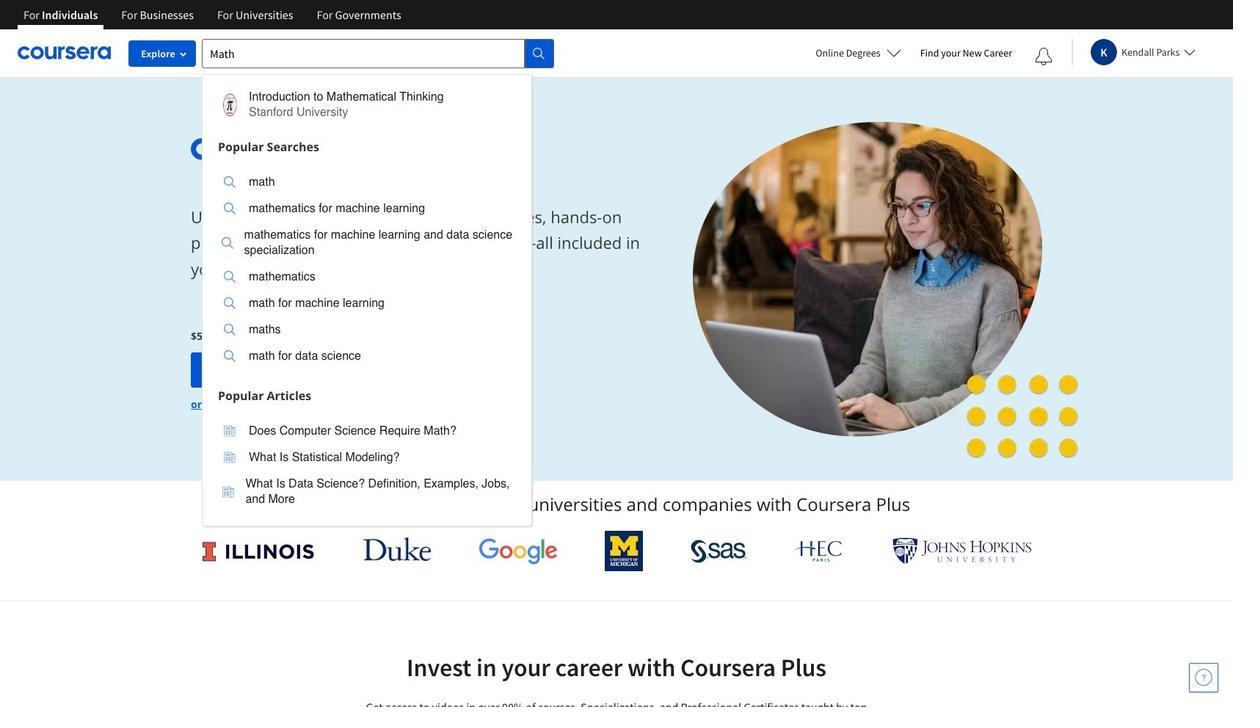 Task type: locate. For each thing, give the bounding box(es) containing it.
hec paris image
[[794, 536, 845, 566]]

None search field
[[202, 39, 554, 526]]

list box
[[203, 160, 532, 382], [203, 409, 532, 525]]

coursera plus image
[[191, 138, 414, 160]]

suggestion image image
[[218, 93, 242, 116], [224, 176, 236, 188], [224, 203, 236, 214], [222, 237, 233, 249], [224, 271, 236, 283], [224, 297, 236, 309], [224, 324, 236, 336], [224, 350, 236, 362], [224, 425, 236, 437], [224, 452, 236, 463], [222, 486, 234, 497]]

banner navigation
[[12, 0, 413, 29]]

1 list box from the top
[[203, 160, 532, 382]]

1 vertical spatial list box
[[203, 409, 532, 525]]

0 vertical spatial list box
[[203, 160, 532, 382]]

help center image
[[1195, 669, 1213, 686]]

duke university image
[[363, 537, 431, 561]]

autocomplete results list box
[[202, 74, 532, 526]]



Task type: vqa. For each thing, say whether or not it's contained in the screenshot.
1 button
no



Task type: describe. For each thing, give the bounding box(es) containing it.
university of michigan image
[[605, 531, 643, 571]]

university of illinois at urbana-champaign image
[[201, 539, 316, 563]]

johns hopkins university image
[[893, 537, 1032, 565]]

2 list box from the top
[[203, 409, 532, 525]]

coursera image
[[18, 41, 111, 65]]

What do you want to learn? text field
[[202, 39, 525, 68]]

google image
[[478, 537, 558, 565]]

sas image
[[691, 539, 747, 563]]



